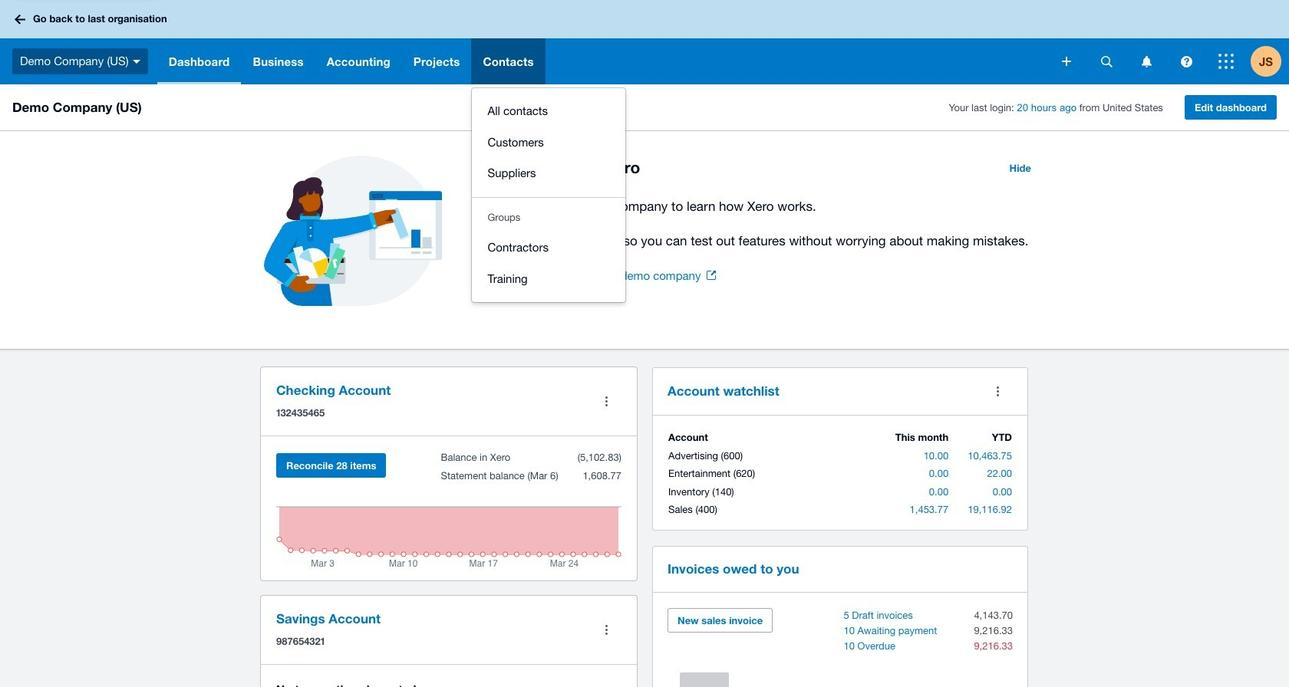 Task type: locate. For each thing, give the bounding box(es) containing it.
list box
[[472, 88, 626, 302]]

manage menu toggle image
[[591, 386, 622, 417], [591, 615, 622, 646]]

1 vertical spatial manage menu toggle image
[[591, 615, 622, 646]]

svg image
[[15, 14, 25, 24], [1101, 56, 1113, 67], [1142, 56, 1152, 67], [1181, 56, 1192, 67], [1062, 57, 1071, 66], [133, 60, 140, 64]]

svg image
[[1219, 54, 1234, 69]]

banner
[[0, 0, 1289, 302]]

groups group
[[472, 225, 626, 302]]

0 vertical spatial manage menu toggle image
[[591, 386, 622, 417]]

2 manage menu toggle image from the top
[[591, 615, 622, 646]]

group
[[472, 88, 626, 197]]

1 manage menu toggle image from the top
[[591, 386, 622, 417]]



Task type: describe. For each thing, give the bounding box(es) containing it.
intro banner body element
[[507, 196, 1041, 252]]



Task type: vqa. For each thing, say whether or not it's contained in the screenshot.
statements
no



